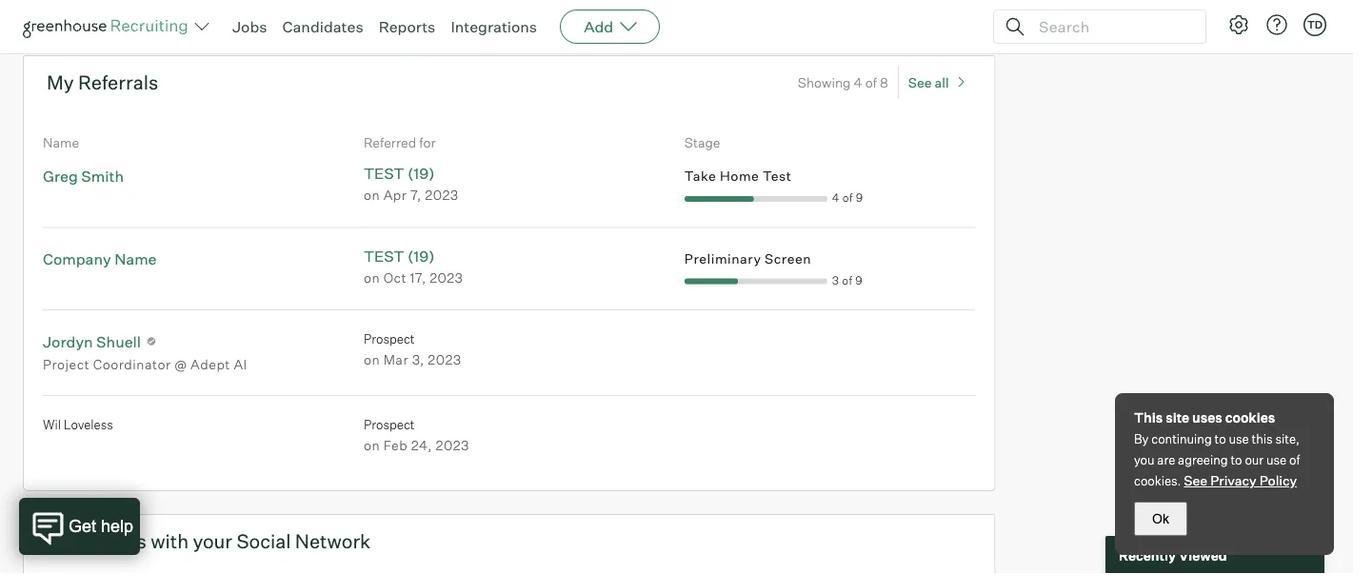 Task type: locate. For each thing, give the bounding box(es) containing it.
1 vertical spatial name
[[114, 249, 157, 268]]

integrations link
[[451, 17, 537, 36]]

0 vertical spatial (19)
[[408, 164, 435, 183]]

network
[[295, 530, 371, 554]]

test inside test (19) on oct 17, 2023
[[364, 247, 404, 266]]

this site uses cookies
[[1135, 410, 1276, 426]]

see for see privacy policy
[[1184, 472, 1208, 489]]

recently
[[1119, 547, 1176, 564]]

1 horizontal spatial see
[[1184, 472, 1208, 489]]

4 on from the top
[[364, 437, 380, 453]]

prospect for feb
[[364, 417, 415, 432]]

test
[[364, 164, 404, 183], [364, 247, 404, 266]]

prospect inside prospect on feb 24, 2023
[[364, 417, 415, 432]]

0 vertical spatial see
[[909, 74, 932, 90]]

4 up 3
[[832, 190, 840, 205]]

2 prospect from the top
[[364, 417, 415, 432]]

(19) up 7,
[[408, 164, 435, 183]]

2023 right 3,
[[428, 351, 462, 368]]

of
[[866, 74, 877, 90], [843, 190, 853, 205], [842, 273, 853, 287], [1290, 452, 1301, 468]]

prospect inside prospect on mar 3, 2023
[[364, 331, 415, 346]]

to left our
[[1231, 452, 1243, 468]]

4 left 8
[[854, 74, 863, 90]]

1 on from the top
[[364, 187, 380, 203]]

9
[[856, 190, 863, 205], [856, 273, 863, 287]]

1 horizontal spatial name
[[114, 249, 157, 268]]

for
[[419, 134, 436, 151]]

3
[[832, 273, 840, 287]]

0 horizontal spatial 4
[[832, 190, 840, 205]]

see down agreeing
[[1184, 472, 1208, 489]]

test (19) link up apr
[[364, 164, 435, 183]]

name up greg
[[43, 134, 79, 151]]

9 up the 3 of 9 at the right of page
[[856, 190, 863, 205]]

2 9 from the top
[[856, 273, 863, 287]]

test up apr
[[364, 164, 404, 183]]

0 vertical spatial jobs
[[232, 17, 267, 36]]

share
[[47, 530, 99, 554]]

2023
[[425, 187, 459, 203], [430, 269, 463, 286], [428, 351, 462, 368], [436, 437, 470, 453]]

preliminary
[[685, 250, 762, 267]]

td button
[[1300, 10, 1331, 40]]

Search text field
[[1035, 13, 1189, 40]]

0 vertical spatial test
[[364, 164, 404, 183]]

greenhouse recruiting image
[[23, 15, 194, 38]]

home
[[720, 167, 760, 184]]

jobs left candidates
[[232, 17, 267, 36]]

1 vertical spatial see
[[1184, 472, 1208, 489]]

test (19) on apr 7, 2023
[[364, 164, 459, 203]]

17,
[[410, 269, 426, 286]]

on left apr
[[364, 187, 380, 203]]

0 vertical spatial to
[[1215, 432, 1227, 447]]

1 9 from the top
[[856, 190, 863, 205]]

prospect
[[364, 331, 415, 346], [364, 417, 415, 432]]

privacy
[[1211, 472, 1257, 489]]

jobs left with
[[103, 530, 147, 554]]

test for company name
[[364, 247, 404, 266]]

2023 right 24,
[[436, 437, 470, 453]]

on inside prospect on feb 24, 2023
[[364, 437, 380, 453]]

jordyn
[[43, 332, 93, 351]]

0 vertical spatial prospect
[[364, 331, 415, 346]]

1 (19) from the top
[[408, 164, 435, 183]]

on
[[364, 187, 380, 203], [364, 269, 380, 286], [364, 351, 380, 368], [364, 437, 380, 453]]

0 vertical spatial 9
[[856, 190, 863, 205]]

ok button
[[1135, 502, 1188, 536]]

shuell
[[96, 332, 141, 351]]

are
[[1158, 452, 1176, 468]]

9 for company name
[[856, 273, 863, 287]]

test (19) link
[[364, 164, 435, 183], [364, 247, 435, 266]]

of inside by continuing to use this site, you are agreeing to our use of cookies.
[[1290, 452, 1301, 468]]

(19) inside test (19) on oct 17, 2023
[[408, 247, 435, 266]]

0 vertical spatial test (19) link
[[364, 164, 435, 183]]

name
[[43, 134, 79, 151], [114, 249, 157, 268]]

@
[[174, 356, 187, 373]]

2 test from the top
[[364, 247, 404, 266]]

1 horizontal spatial to
[[1231, 452, 1243, 468]]

use up policy
[[1267, 452, 1287, 468]]

1 test from the top
[[364, 164, 404, 183]]

wil loveless
[[43, 417, 113, 432]]

loveless
[[64, 417, 113, 432]]

project coordinator @ adept ai
[[43, 356, 247, 373]]

1 prospect from the top
[[364, 331, 415, 346]]

see privacy policy
[[1184, 472, 1298, 489]]

td button
[[1304, 13, 1327, 36]]

prospect on mar 3, 2023
[[364, 331, 462, 368]]

1 vertical spatial (19)
[[408, 247, 435, 266]]

(19) inside test (19) on apr 7, 2023
[[408, 164, 435, 183]]

0 horizontal spatial see
[[909, 74, 932, 90]]

take
[[685, 167, 717, 184]]

referred for
[[364, 134, 436, 151]]

screen
[[765, 250, 812, 267]]

uses
[[1193, 410, 1223, 426]]

prospect up feb
[[364, 417, 415, 432]]

add button
[[560, 10, 660, 44]]

following image
[[146, 336, 157, 347]]

1 horizontal spatial use
[[1267, 452, 1287, 468]]

test up "oct"
[[364, 247, 404, 266]]

project
[[43, 356, 90, 373]]

continuing
[[1152, 432, 1212, 447]]

2023 right 7,
[[425, 187, 459, 203]]

1 vertical spatial prospect
[[364, 417, 415, 432]]

to down uses
[[1215, 432, 1227, 447]]

1 test (19) link from the top
[[364, 164, 435, 183]]

coordinator
[[93, 356, 171, 373]]

of down site,
[[1290, 452, 1301, 468]]

td
[[1308, 18, 1323, 31]]

1 vertical spatial test (19) link
[[364, 247, 435, 266]]

4
[[854, 74, 863, 90], [832, 190, 840, 205]]

add
[[584, 17, 614, 36]]

0 horizontal spatial name
[[43, 134, 79, 151]]

2023 right 17,
[[430, 269, 463, 286]]

3 of 9
[[832, 273, 863, 287]]

1 horizontal spatial 4
[[854, 74, 863, 90]]

2023 inside test (19) on apr 7, 2023
[[425, 187, 459, 203]]

see for see all
[[909, 74, 932, 90]]

3,
[[412, 351, 425, 368]]

on left mar
[[364, 351, 380, 368]]

1 vertical spatial 9
[[856, 273, 863, 287]]

1 vertical spatial use
[[1267, 452, 1287, 468]]

on left feb
[[364, 437, 380, 453]]

on left "oct"
[[364, 269, 380, 286]]

test (19) on oct 17, 2023
[[364, 247, 463, 286]]

on inside test (19) on oct 17, 2023
[[364, 269, 380, 286]]

ok
[[1153, 512, 1170, 526]]

use left this
[[1229, 432, 1250, 447]]

site
[[1166, 410, 1190, 426]]

see all
[[909, 74, 949, 90]]

2023 inside prospect on mar 3, 2023
[[428, 351, 462, 368]]

(19) up 17,
[[408, 247, 435, 266]]

see left all
[[909, 74, 932, 90]]

test inside test (19) on apr 7, 2023
[[364, 164, 404, 183]]

company name link
[[43, 249, 157, 268]]

1 vertical spatial test
[[364, 247, 404, 266]]

test (19) link for greg smith
[[364, 164, 435, 183]]

jobs
[[232, 17, 267, 36], [103, 530, 147, 554]]

(19) for greg smith
[[408, 164, 435, 183]]

configure image
[[1228, 13, 1251, 36]]

test (19) link up "oct"
[[364, 247, 435, 266]]

prospect up mar
[[364, 331, 415, 346]]

2 test (19) link from the top
[[364, 247, 435, 266]]

to
[[1215, 432, 1227, 447], [1231, 452, 1243, 468]]

9 right 3
[[856, 273, 863, 287]]

2 (19) from the top
[[408, 247, 435, 266]]

1 vertical spatial jobs
[[103, 530, 147, 554]]

test for greg smith
[[364, 164, 404, 183]]

9 for greg smith
[[856, 190, 863, 205]]

of left 8
[[866, 74, 877, 90]]

3 on from the top
[[364, 351, 380, 368]]

0 horizontal spatial use
[[1229, 432, 1250, 447]]

see
[[909, 74, 932, 90], [1184, 472, 1208, 489]]

policy
[[1260, 472, 1298, 489]]

(19)
[[408, 164, 435, 183], [408, 247, 435, 266]]

our
[[1245, 452, 1264, 468]]

showing
[[798, 74, 851, 90]]

0 vertical spatial name
[[43, 134, 79, 151]]

2 on from the top
[[364, 269, 380, 286]]

name right company
[[114, 249, 157, 268]]



Task type: vqa. For each thing, say whether or not it's contained in the screenshot.
Add POPUP BUTTON
yes



Task type: describe. For each thing, give the bounding box(es) containing it.
showing 4 of 8
[[798, 74, 889, 90]]

recently viewed
[[1119, 547, 1227, 564]]

4 of 9
[[832, 190, 863, 205]]

1 vertical spatial to
[[1231, 452, 1243, 468]]

your
[[193, 530, 232, 554]]

0 horizontal spatial jobs
[[103, 530, 147, 554]]

greg smith link
[[43, 167, 124, 186]]

integrations
[[451, 17, 537, 36]]

with
[[151, 530, 189, 554]]

share jobs with your social network
[[47, 530, 371, 554]]

by
[[1135, 432, 1149, 447]]

cookies
[[1226, 410, 1276, 426]]

prospect on feb 24, 2023
[[364, 417, 470, 453]]

ai
[[234, 356, 247, 373]]

candidates link
[[282, 17, 364, 36]]

cookies.
[[1135, 473, 1182, 489]]

7,
[[411, 187, 422, 203]]

wil
[[43, 417, 61, 432]]

2023 inside test (19) on oct 17, 2023
[[430, 269, 463, 286]]

(19) for company name
[[408, 247, 435, 266]]

of right 3
[[842, 273, 853, 287]]

feb
[[384, 437, 408, 453]]

greg smith
[[43, 167, 124, 186]]

prospect for mar
[[364, 331, 415, 346]]

0 vertical spatial use
[[1229, 432, 1250, 447]]

social
[[237, 530, 291, 554]]

company name
[[43, 249, 157, 268]]

0 horizontal spatial to
[[1215, 432, 1227, 447]]

this
[[1252, 432, 1273, 447]]

my
[[47, 70, 74, 94]]

reports link
[[379, 17, 436, 36]]

test
[[763, 167, 792, 184]]

0 vertical spatial 4
[[854, 74, 863, 90]]

viewed
[[1179, 547, 1227, 564]]

agreeing
[[1178, 452, 1228, 468]]

jobs link
[[232, 17, 267, 36]]

by continuing to use this site, you are agreeing to our use of cookies.
[[1135, 432, 1301, 489]]

candidates
[[282, 17, 364, 36]]

site,
[[1276, 432, 1300, 447]]

1 horizontal spatial jobs
[[232, 17, 267, 36]]

adept
[[191, 356, 230, 373]]

stage
[[685, 134, 721, 151]]

1 vertical spatial 4
[[832, 190, 840, 205]]

of up the 3 of 9 at the right of page
[[843, 190, 853, 205]]

company
[[43, 249, 111, 268]]

my referrals
[[47, 70, 158, 94]]

reports
[[379, 17, 436, 36]]

on inside test (19) on apr 7, 2023
[[364, 187, 380, 203]]

on inside prospect on mar 3, 2023
[[364, 351, 380, 368]]

you
[[1135, 452, 1155, 468]]

referred
[[364, 134, 416, 151]]

see privacy policy link
[[1184, 472, 1298, 489]]

preliminary screen
[[685, 250, 812, 267]]

all
[[935, 74, 949, 90]]

this
[[1135, 410, 1163, 426]]

jordyn shuell
[[43, 332, 141, 351]]

apr
[[384, 187, 407, 203]]

see all link
[[909, 66, 972, 99]]

8
[[880, 74, 889, 90]]

24,
[[411, 437, 432, 453]]

referrals
[[78, 70, 158, 94]]

take home test
[[685, 167, 792, 184]]

mar
[[384, 351, 409, 368]]

2023 inside prospect on feb 24, 2023
[[436, 437, 470, 453]]

jordyn shuell link
[[43, 332, 141, 351]]

smith
[[81, 167, 124, 186]]

test (19) link for company name
[[364, 247, 435, 266]]

oct
[[384, 269, 407, 286]]

greg
[[43, 167, 78, 186]]



